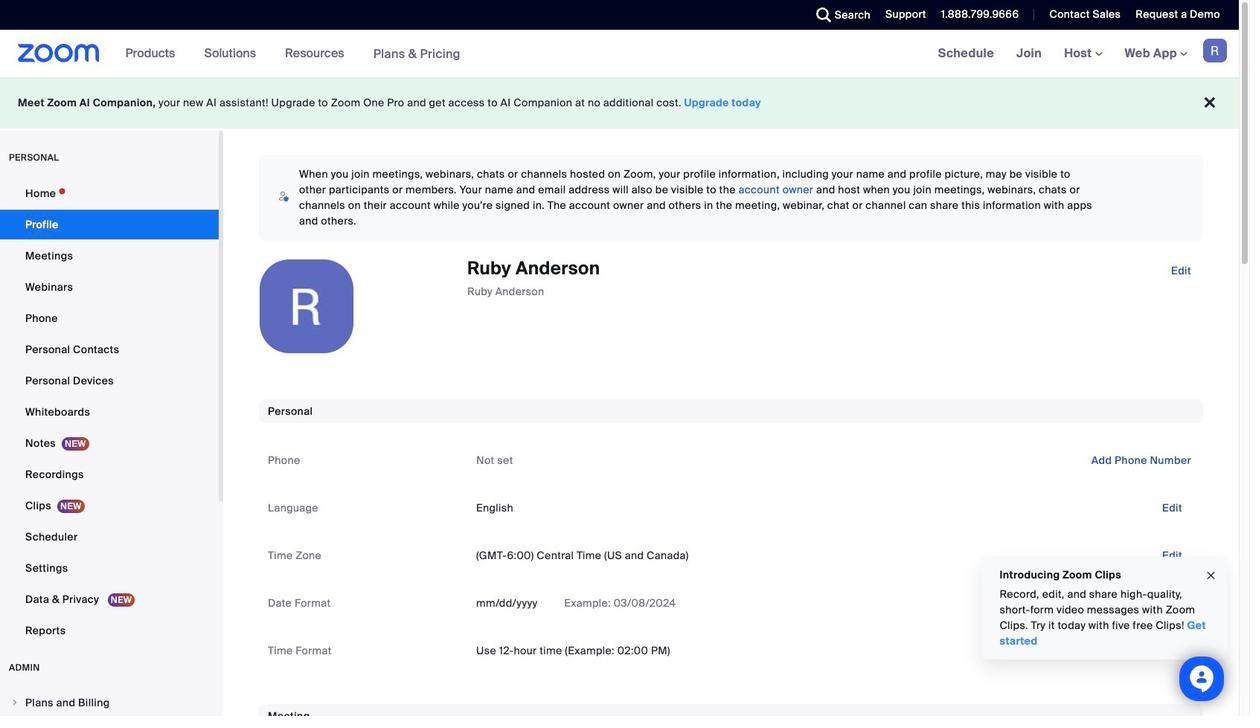Task type: locate. For each thing, give the bounding box(es) containing it.
user photo image
[[260, 260, 354, 354]]

footer
[[0, 77, 1239, 129]]

right image
[[10, 699, 19, 708]]

menu item
[[0, 689, 219, 717]]

product information navigation
[[114, 30, 472, 78]]

banner
[[0, 30, 1239, 78]]

close image
[[1206, 568, 1218, 585]]



Task type: vqa. For each thing, say whether or not it's contained in the screenshot.
Admin
no



Task type: describe. For each thing, give the bounding box(es) containing it.
personal menu menu
[[0, 179, 219, 648]]

zoom logo image
[[18, 44, 99, 63]]

profile picture image
[[1203, 39, 1227, 63]]

edit user photo image
[[295, 300, 319, 313]]

meetings navigation
[[927, 30, 1239, 78]]



